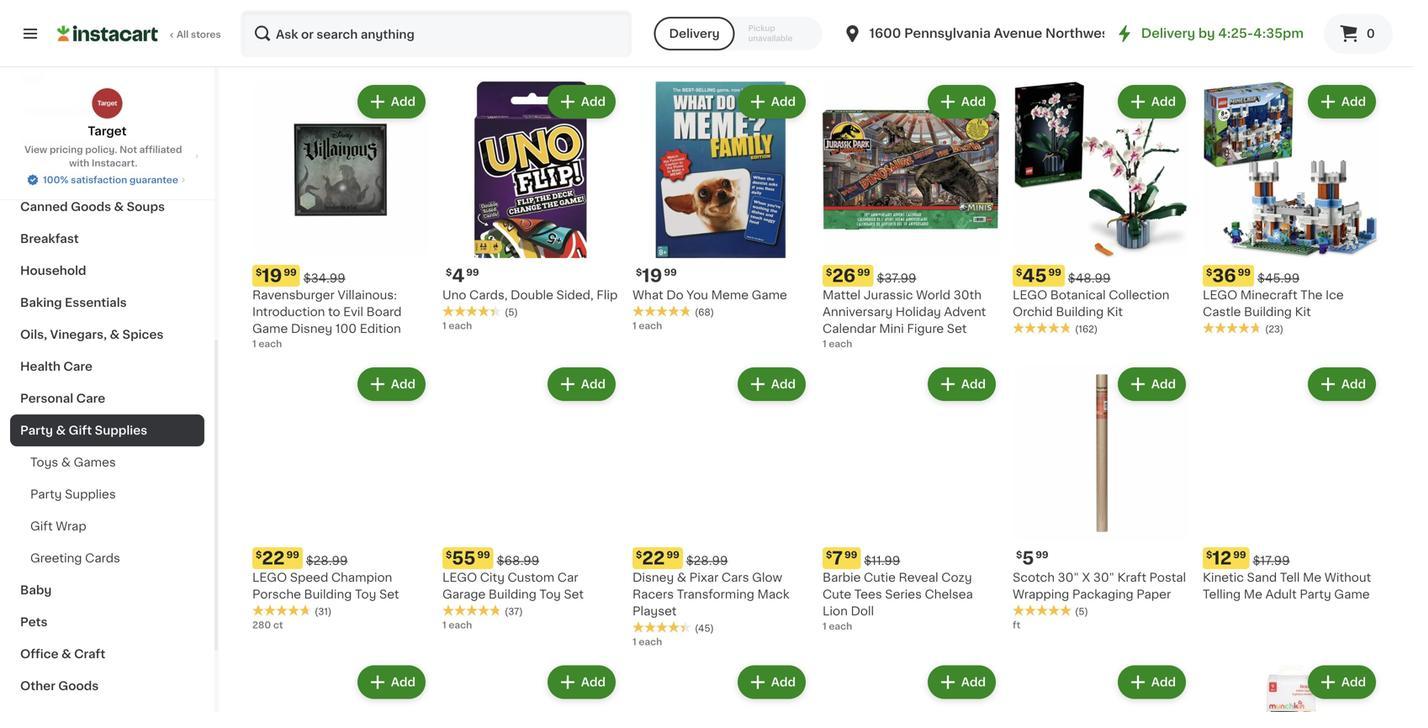 Task type: describe. For each thing, give the bounding box(es) containing it.
1 30" from the left
[[1058, 572, 1079, 584]]

(31)
[[315, 608, 332, 617]]

do
[[667, 289, 684, 301]]

dry goods & pasta link
[[10, 127, 204, 159]]

the for squishmallows pama the strawberry cake pop plush toy - pink
[[570, 0, 590, 3]]

health care link
[[10, 351, 204, 383]]

set inside $ 22 99 $28.99 lego speed champion porsche building toy set
[[379, 589, 399, 601]]

lego botanical collection orchid building kit
[[1013, 289, 1170, 318]]

99 for 36
[[1238, 268, 1251, 277]]

$28.99 for $ 22 99 $28.99 disney & pixar cars glow racers transforming mack playset
[[686, 555, 728, 567]]

lego for 36
[[1203, 289, 1238, 301]]

toys & games
[[30, 457, 116, 469]]

condiments & sauces link
[[10, 159, 204, 191]]

$55.99 original price: $68.99 element
[[443, 548, 619, 570]]

reveal
[[899, 572, 939, 584]]

99 inside $ 22 99 $28.99 lego speed champion porsche building toy set
[[287, 551, 299, 560]]

building inside $ 22 99 $28.99 lego speed champion porsche building toy set
[[304, 589, 352, 601]]

craft
[[74, 649, 105, 661]]

sand
[[1248, 572, 1278, 584]]

goods for canned
[[71, 201, 111, 213]]

$28.99 for $ 22 99 $28.99 lego speed champion porsche building toy set
[[306, 555, 348, 567]]

pixar
[[690, 572, 719, 584]]

product group containing 12
[[1203, 364, 1380, 603]]

baby link
[[10, 575, 204, 607]]

3
[[1041, 8, 1049, 20]]

squishmallows grady the appaloosa painted horse plush toy - gray 11 in
[[1203, 0, 1354, 50]]

canned
[[20, 201, 68, 213]]

kids'
[[861, 0, 890, 3]]

strawberry
[[443, 8, 508, 20]]

goods for dry
[[45, 137, 86, 149]]

$ 12 99 $17.99 kinetic sand tell me without telling me adult party game
[[1203, 550, 1372, 601]]

chelsea
[[925, 589, 973, 601]]

car
[[558, 572, 579, 584]]

building inside 'lego city custom car garage building toy set'
[[489, 589, 537, 601]]

delivery button
[[654, 17, 735, 50]]

series
[[886, 589, 922, 601]]

dreamhouse
[[1013, 25, 1089, 37]]

mini
[[880, 323, 904, 335]]

other
[[20, 681, 55, 693]]

scotch 30" x 30" kraft postal wrapping packaging paper
[[1013, 572, 1187, 601]]

99 for 55
[[477, 551, 490, 560]]

(5) for 4
[[505, 308, 518, 317]]

(5) for 5
[[1075, 608, 1089, 617]]

1 left delivery button in the top of the page
[[633, 23, 637, 32]]

doll inside 'barbie pool party doll house with 3 story slide dreamhouse'
[[1118, 0, 1141, 3]]

0
[[1367, 28, 1376, 40]]

wars
[[919, 0, 949, 3]]

ft
[[1013, 621, 1021, 630]]

99 for 19
[[664, 268, 677, 277]]

dry
[[20, 137, 42, 149]]

breakfast link
[[10, 223, 204, 255]]

villainous:
[[338, 289, 397, 301]]

calendar
[[823, 323, 877, 335]]

$11.99
[[864, 555, 901, 567]]

$ 36 99
[[1207, 267, 1251, 285]]

kit inside lego botanical collection orchid building kit
[[1107, 306, 1123, 318]]

99 inside $ 22 99 $28.99 disney & pixar cars glow racers transforming mack playset
[[667, 551, 680, 560]]

pets
[[20, 617, 48, 629]]

$ for 45
[[1017, 268, 1023, 277]]

uno cards, double sided, flip
[[443, 289, 618, 301]]

baking
[[20, 297, 62, 309]]

cozy
[[942, 572, 972, 584]]

jurassic
[[864, 289, 914, 301]]

foods
[[79, 105, 116, 117]]

service type group
[[654, 17, 823, 50]]

barbie pool party doll house with 3 story slide dreamhouse
[[1013, 0, 1183, 37]]

$ inside $ 22 99 $28.99 lego speed champion porsche building toy set
[[256, 551, 262, 560]]

target
[[88, 125, 127, 137]]

adult
[[1266, 589, 1297, 601]]

the inside lego kids' star wars the mandalorians n-1 starfighter microfighter construction set
[[952, 0, 971, 3]]

toy inside 'lego city custom car garage building toy set'
[[540, 589, 561, 601]]

$ for mattel jurassic world 30th anniversary holiday advent calendar mini figure set
[[826, 268, 833, 277]]

& inside squishmallows ronalda the pink and purple yeti plush toy - pink & purple 11 in
[[289, 25, 298, 37]]

mack
[[758, 589, 790, 601]]

office & craft link
[[10, 639, 204, 671]]

x
[[1082, 572, 1091, 584]]

2 30" from the left
[[1094, 572, 1115, 584]]

lego inside $ 22 99 $28.99 lego speed champion porsche building toy set
[[252, 572, 287, 584]]

slide
[[1087, 8, 1116, 20]]

$19.99 original price: $34.99 element
[[252, 265, 429, 287]]

plush for appaloosa
[[1203, 25, 1236, 37]]

squishmallows ronalda the pink and purple yeti plush toy - pink & purple 11 in
[[252, 0, 428, 50]]

each inside $ 26 99 $37.99 mattel jurassic world 30th anniversary holiday advent calendar mini figure set 1 each
[[829, 340, 853, 349]]

disney inside $ 22 99 $28.99 disney & pixar cars glow racers transforming mack playset
[[633, 572, 674, 584]]

building inside lego minecraft the ice castle building kit
[[1245, 306, 1293, 318]]

1 down what
[[633, 321, 637, 331]]

99 for 4
[[466, 268, 479, 277]]

1600 pennsylvania avenue northwest button
[[843, 10, 1115, 57]]

12
[[1213, 550, 1232, 568]]

$ for barbie cutie reveal cozy cute tees series chelsea lion doll
[[826, 551, 833, 560]]

evil
[[343, 306, 364, 318]]

postal
[[1150, 572, 1187, 584]]

party inside $ 12 99 $17.99 kinetic sand tell me without telling me adult party game
[[1300, 589, 1332, 601]]

$ for 19
[[636, 268, 642, 277]]

mandalorians
[[823, 8, 903, 20]]

$ for 36
[[1207, 268, 1213, 277]]

microfighter
[[823, 25, 896, 37]]

other goods
[[20, 681, 99, 693]]

city
[[480, 572, 505, 584]]

1 down uno
[[443, 321, 447, 331]]

gift inside gift wrap link
[[30, 521, 53, 533]]

vinegars,
[[50, 329, 107, 341]]

set inside 'lego city custom car garage building toy set'
[[564, 589, 584, 601]]

1 inside $ 26 99 $37.99 mattel jurassic world 30th anniversary holiday advent calendar mini figure set 1 each
[[823, 340, 827, 349]]

doll inside $ 7 99 $11.99 barbie cutie reveal cozy cute tees series chelsea lion doll 1 each
[[851, 606, 874, 618]]

pink left and
[[252, 8, 277, 20]]

kit inside lego minecraft the ice castle building kit
[[1296, 306, 1312, 318]]

dry goods & pasta
[[20, 137, 135, 149]]

99 inside $ 12 99 $17.99 kinetic sand tell me without telling me adult party game
[[1234, 551, 1247, 560]]

canned goods & soups link
[[10, 191, 204, 223]]

$ inside $ 12 99 $17.99 kinetic sand tell me without telling me adult party game
[[1207, 551, 1213, 560]]

$ inside $ 22 99 $28.99 disney & pixar cars glow racers transforming mack playset
[[636, 551, 642, 560]]

ice
[[1326, 289, 1344, 301]]

squishmallows pama the strawberry cake pop plush toy - pink button
[[443, 0, 619, 53]]

not
[[120, 145, 137, 154]]

the
[[1301, 289, 1323, 301]]

cards
[[85, 553, 120, 565]]

Search field
[[242, 12, 631, 56]]

$37.99
[[877, 273, 917, 284]]

lego for 55
[[443, 572, 477, 584]]

instacart logo image
[[57, 24, 158, 44]]

world
[[917, 289, 951, 301]]

toy inside squishmallows grady the appaloosa painted horse plush toy - gray 11 in
[[1239, 25, 1260, 37]]

0 horizontal spatial me
[[1244, 589, 1263, 601]]

each inside $ 19 99 $34.99 ravensburger villainous: introduction to evil board game disney 100 edition 1 each
[[259, 340, 282, 349]]

- inside squishmallows ronalda the pink and purple yeti plush toy - pink & purple 11 in
[[252, 25, 258, 37]]

without
[[1325, 572, 1372, 584]]

gift inside party & gift supplies "link"
[[69, 425, 92, 437]]

uno
[[443, 289, 467, 301]]

toys
[[30, 457, 58, 469]]

7
[[833, 550, 843, 568]]

$ 4 99
[[446, 267, 479, 285]]

party supplies
[[30, 489, 116, 501]]

goods for other
[[58, 681, 99, 693]]

paper
[[1137, 589, 1172, 601]]

star
[[893, 0, 916, 3]]

prepared foods
[[20, 105, 116, 117]]

22 for $ 22 99 $28.99 lego speed champion porsche building toy set
[[262, 550, 285, 568]]

pink down and
[[261, 25, 286, 37]]

target logo image
[[91, 88, 123, 119]]

set inside lego kids' star wars the mandalorians n-1 starfighter microfighter construction set
[[979, 25, 999, 37]]

99 for barbie cutie reveal cozy cute tees series chelsea lion doll
[[845, 551, 858, 560]]

edition
[[360, 323, 401, 335]]

99 for ravensburger villainous: introduction to evil board game disney 100 edition
[[284, 268, 297, 277]]

lion
[[823, 606, 848, 618]]

19 for ravensburger villainous: introduction to evil board game disney 100 edition
[[262, 267, 282, 285]]

all stores link
[[57, 10, 222, 57]]

what do you meme game
[[633, 289, 788, 301]]

introduction
[[252, 306, 325, 318]]

sided,
[[557, 289, 594, 301]]

holiday
[[896, 306, 941, 318]]

$36.99 original price: $45.99 element
[[1203, 265, 1380, 287]]

the for squishmallows grady the appaloosa painted horse plush toy - gray 11 in
[[1334, 0, 1354, 3]]

target link
[[88, 88, 127, 140]]

yeti
[[347, 8, 369, 20]]

painted
[[1269, 8, 1314, 20]]

$26.99 original price: $37.99 element
[[823, 265, 1000, 287]]

party inside "link"
[[20, 425, 53, 437]]

99 for 45
[[1049, 268, 1062, 277]]

$45.99 original price: $48.99 element
[[1013, 265, 1190, 287]]



Task type: locate. For each thing, give the bounding box(es) containing it.
other goods link
[[10, 671, 204, 703]]

the inside squishmallows ronalda the pink and purple yeti plush toy - pink & purple 11 in
[[395, 0, 415, 3]]

1 22 from the left
[[262, 550, 285, 568]]

barbie up 3
[[1013, 0, 1051, 3]]

pink down "strawberry"
[[475, 25, 500, 37]]

plush down ronalda
[[372, 8, 404, 20]]

0 horizontal spatial in
[[263, 41, 271, 50]]

party
[[1084, 0, 1115, 3], [20, 425, 53, 437], [30, 489, 62, 501], [1300, 589, 1332, 601]]

2 11 from the left
[[1203, 41, 1211, 50]]

4:35pm
[[1254, 27, 1304, 40]]

1 horizontal spatial 22
[[642, 550, 665, 568]]

the right ronalda
[[395, 0, 415, 3]]

delivery for delivery
[[669, 28, 720, 40]]

building down minecraft
[[1245, 306, 1293, 318]]

scotch
[[1013, 572, 1055, 584]]

product group containing 45
[[1013, 82, 1190, 336]]

cake
[[511, 8, 541, 20]]

$ up castle
[[1207, 268, 1213, 277]]

$48.99
[[1069, 273, 1111, 284]]

care up party & gift supplies
[[76, 393, 105, 405]]

$ inside $ 19 99 $34.99 ravensburger villainous: introduction to evil board game disney 100 edition 1 each
[[256, 268, 262, 277]]

advent
[[944, 306, 987, 318]]

& inside "link"
[[56, 425, 66, 437]]

$28.99 up pixar
[[686, 555, 728, 567]]

lego inside 'lego city custom car garage building toy set'
[[443, 572, 477, 584]]

99 inside $ 19 99 $34.99 ravensburger villainous: introduction to evil board game disney 100 edition 1 each
[[284, 268, 297, 277]]

care for health care
[[63, 361, 93, 373]]

(23)
[[1266, 325, 1284, 334]]

the up starfighter on the top
[[952, 0, 971, 3]]

1 down garage
[[443, 621, 447, 630]]

the right pama
[[570, 0, 590, 3]]

11 inside squishmallows grady the appaloosa painted horse plush toy - gray 11 in
[[1203, 41, 1211, 50]]

product group containing 36
[[1203, 82, 1380, 336]]

1 kit from the left
[[1107, 306, 1123, 318]]

1 horizontal spatial plush
[[570, 8, 603, 20]]

with inside 'barbie pool party doll house with 3 story slide dreamhouse'
[[1013, 8, 1038, 20]]

1 vertical spatial barbie
[[823, 572, 861, 584]]

building up (31)
[[304, 589, 352, 601]]

speed
[[290, 572, 328, 584]]

0 horizontal spatial game
[[252, 323, 288, 335]]

1 vertical spatial goods
[[71, 201, 111, 213]]

gray
[[1271, 25, 1300, 37]]

0 vertical spatial gift
[[69, 425, 92, 437]]

kraft
[[1118, 572, 1147, 584]]

squishmallows for painted
[[1203, 0, 1292, 3]]

- for strawberry
[[467, 25, 472, 37]]

99 inside $ 55 99
[[477, 551, 490, 560]]

& inside $ 22 99 $28.99 disney & pixar cars glow racers transforming mack playset
[[677, 572, 687, 584]]

$ up uno
[[446, 268, 452, 277]]

99 right 45
[[1049, 268, 1062, 277]]

1 horizontal spatial game
[[752, 289, 788, 301]]

$22.99 original price: $28.99 element
[[252, 548, 429, 570], [633, 548, 810, 570]]

0 horizontal spatial -
[[252, 25, 258, 37]]

100
[[336, 323, 357, 335]]

squishmallows inside squishmallows grady the appaloosa painted horse plush toy - gray 11 in
[[1203, 0, 1292, 3]]

30" up "packaging"
[[1094, 572, 1115, 584]]

3 the from the left
[[952, 0, 971, 3]]

anniversary
[[823, 306, 893, 318]]

squishmallows inside squishmallows pama the strawberry cake pop plush toy - pink
[[443, 0, 531, 3]]

$ inside $ 45 99
[[1017, 268, 1023, 277]]

product group containing 4
[[443, 82, 619, 333]]

disney up racers
[[633, 572, 674, 584]]

0 vertical spatial barbie
[[1013, 0, 1051, 3]]

$ inside $ 26 99 $37.99 mattel jurassic world 30th anniversary holiday advent calendar mini figure set 1 each
[[826, 268, 833, 277]]

99 right 12
[[1234, 551, 1247, 560]]

wrapping
[[1013, 589, 1070, 601]]

gift left 'wrap'
[[30, 521, 53, 533]]

4 the from the left
[[1334, 0, 1354, 3]]

$ up garage
[[446, 551, 452, 560]]

1 horizontal spatial me
[[1303, 572, 1322, 584]]

(25)
[[695, 10, 714, 19]]

2 - from the left
[[467, 25, 472, 37]]

22 inside $ 22 99 $28.99 disney & pixar cars glow racers transforming mack playset
[[642, 550, 665, 568]]

view
[[24, 145, 47, 154]]

2 horizontal spatial game
[[1335, 589, 1370, 601]]

delivery down house
[[1142, 27, 1196, 40]]

lego for 45
[[1013, 289, 1048, 301]]

0 horizontal spatial with
[[69, 159, 89, 168]]

double
[[511, 289, 554, 301]]

party down toys
[[30, 489, 62, 501]]

with up "condiments & sauces"
[[69, 159, 89, 168]]

garage
[[443, 589, 486, 601]]

0 horizontal spatial $22.99 original price: $28.99 element
[[252, 548, 429, 570]]

plush inside squishmallows grady the appaloosa painted horse plush toy - gray 11 in
[[1203, 25, 1236, 37]]

delivery inside button
[[669, 28, 720, 40]]

22 for $ 22 99 $28.99 disney & pixar cars glow racers transforming mack playset
[[642, 550, 665, 568]]

$ up what
[[636, 268, 642, 277]]

lego up porsche
[[252, 572, 287, 584]]

$28.99 inside $ 22 99 $28.99 disney & pixar cars glow racers transforming mack playset
[[686, 555, 728, 567]]

building up (37)
[[489, 589, 537, 601]]

99 right 4 at left
[[466, 268, 479, 277]]

toy down appaloosa on the top
[[1239, 25, 1260, 37]]

2 in from the left
[[1214, 41, 1222, 50]]

with for instacart.
[[69, 159, 89, 168]]

1600
[[870, 27, 902, 40]]

0 horizontal spatial disney
[[291, 323, 333, 335]]

99 for mattel jurassic world 30th anniversary holiday advent calendar mini figure set
[[858, 268, 871, 277]]

collection
[[1109, 289, 1170, 301]]

in inside squishmallows grady the appaloosa painted horse plush toy - gray 11 in
[[1214, 41, 1222, 50]]

0 horizontal spatial 19
[[262, 267, 282, 285]]

1 in from the left
[[263, 41, 271, 50]]

by
[[1199, 27, 1216, 40]]

game down without at the right of page
[[1335, 589, 1370, 601]]

purple left yeti
[[306, 8, 344, 20]]

2 horizontal spatial -
[[1263, 25, 1268, 37]]

purple down and
[[301, 25, 339, 37]]

1 squishmallows from the left
[[252, 0, 341, 3]]

1 down calendar
[[823, 340, 827, 349]]

1 $22.99 original price: $28.99 element from the left
[[252, 548, 429, 570]]

game down introduction
[[252, 323, 288, 335]]

280
[[252, 621, 271, 630]]

1 down microfighter
[[823, 57, 827, 66]]

1 inside lego kids' star wars the mandalorians n-1 starfighter microfighter construction set
[[920, 8, 925, 20]]

1 down avenue
[[1013, 57, 1017, 66]]

$28.99 up speed
[[306, 555, 348, 567]]

0 horizontal spatial (5)
[[505, 308, 518, 317]]

2 19 from the left
[[642, 267, 663, 285]]

the inside squishmallows pama the strawberry cake pop plush toy - pink
[[570, 0, 590, 3]]

1 vertical spatial supplies
[[65, 489, 116, 501]]

supplies inside party supplies link
[[65, 489, 116, 501]]

0 vertical spatial me
[[1303, 572, 1322, 584]]

office
[[20, 649, 59, 661]]

1 horizontal spatial $22.99 original price: $28.99 element
[[633, 548, 810, 570]]

transforming
[[677, 589, 755, 601]]

★★★★★
[[633, 7, 692, 19], [633, 7, 692, 19], [823, 41, 882, 53], [823, 41, 882, 53], [443, 306, 502, 317], [443, 306, 502, 317], [633, 306, 692, 317], [633, 306, 692, 317], [1013, 322, 1072, 334], [1013, 322, 1072, 334], [1203, 322, 1262, 334], [1203, 322, 1262, 334], [252, 605, 311, 617], [252, 605, 311, 617], [443, 605, 502, 617], [443, 605, 502, 617], [1013, 605, 1072, 617], [1013, 605, 1072, 617], [633, 622, 692, 634], [633, 622, 692, 634]]

goods down prepared foods
[[45, 137, 86, 149]]

1 horizontal spatial 30"
[[1094, 572, 1115, 584]]

1600 pennsylvania avenue northwest
[[870, 27, 1115, 40]]

northwest
[[1046, 27, 1115, 40]]

doll
[[1118, 0, 1141, 3], [851, 606, 874, 618]]

product group
[[252, 82, 429, 351], [443, 82, 619, 333], [633, 82, 810, 333], [823, 82, 1000, 351], [1013, 82, 1190, 336], [1203, 82, 1380, 336], [252, 364, 429, 632], [443, 364, 619, 632], [633, 364, 810, 649], [823, 364, 1000, 634], [1013, 364, 1190, 632], [1203, 364, 1380, 603], [252, 663, 429, 713], [443, 663, 619, 713], [633, 663, 810, 713], [823, 663, 1000, 713], [1013, 663, 1190, 713], [1203, 663, 1380, 713]]

99 up do
[[664, 268, 677, 277]]

30" left x
[[1058, 572, 1079, 584]]

goods down satisfaction
[[71, 201, 111, 213]]

kit down the
[[1296, 306, 1312, 318]]

toy inside $ 22 99 $28.99 lego speed champion porsche building toy set
[[355, 589, 376, 601]]

99 right 36
[[1238, 268, 1251, 277]]

1 horizontal spatial barbie
[[1013, 0, 1051, 3]]

99 up racers
[[667, 551, 680, 560]]

$ up orchid
[[1017, 268, 1023, 277]]

1 vertical spatial gift
[[30, 521, 53, 533]]

lego inside lego minecraft the ice castle building kit
[[1203, 289, 1238, 301]]

$ up porsche
[[256, 551, 262, 560]]

and
[[280, 8, 303, 20]]

appaloosa
[[1203, 8, 1266, 20]]

plush inside squishmallows ronalda the pink and purple yeti plush toy - pink & purple 11 in
[[372, 8, 404, 20]]

1 horizontal spatial doll
[[1118, 0, 1141, 3]]

product group containing 55
[[443, 364, 619, 632]]

squishmallows for cake
[[443, 0, 531, 3]]

delivery down (25)
[[669, 28, 720, 40]]

(5) down uno cards, double sided, flip
[[505, 308, 518, 317]]

lego inside lego botanical collection orchid building kit
[[1013, 289, 1048, 301]]

0 horizontal spatial barbie
[[823, 572, 861, 584]]

toy down "strawberry"
[[443, 25, 464, 37]]

99 inside $ 19 99
[[664, 268, 677, 277]]

product group containing 5
[[1013, 364, 1190, 632]]

1 the from the left
[[395, 0, 415, 3]]

99 right '7'
[[845, 551, 858, 560]]

each inside $ 7 99 $11.99 barbie cutie reveal cozy cute tees series chelsea lion doll 1 each
[[829, 622, 853, 632]]

condiments & sauces
[[20, 169, 155, 181]]

personal care
[[20, 393, 105, 405]]

disney
[[291, 323, 333, 335], [633, 572, 674, 584]]

supplies down the games
[[65, 489, 116, 501]]

0 vertical spatial purple
[[306, 8, 344, 20]]

plush right pop
[[570, 8, 603, 20]]

1 horizontal spatial (5)
[[1075, 608, 1089, 617]]

99 inside $ 36 99
[[1238, 268, 1251, 277]]

1 down the playset
[[633, 638, 637, 647]]

19 for 19
[[642, 267, 663, 285]]

19 up what
[[642, 267, 663, 285]]

2 the from the left
[[570, 0, 590, 3]]

in
[[263, 41, 271, 50], [1214, 41, 1222, 50]]

office & craft
[[20, 649, 105, 661]]

$22.99 original price: $28.99 element up champion
[[252, 548, 429, 570]]

$7.99 original price: $11.99 element
[[823, 548, 1000, 570]]

squishmallows up appaloosa on the top
[[1203, 0, 1292, 3]]

3 - from the left
[[1263, 25, 1268, 37]]

- inside squishmallows grady the appaloosa painted horse plush toy - gray 11 in
[[1263, 25, 1268, 37]]

11 inside squishmallows ronalda the pink and purple yeti plush toy - pink & purple 11 in
[[252, 41, 260, 50]]

0 vertical spatial care
[[63, 361, 93, 373]]

1 horizontal spatial 19
[[642, 267, 663, 285]]

1 horizontal spatial delivery
[[1142, 27, 1196, 40]]

99 right '26' at the right of page
[[858, 268, 871, 277]]

barbie
[[1013, 0, 1051, 3], [823, 572, 861, 584]]

set down starfighter on the top
[[979, 25, 999, 37]]

99 right 5 at the right
[[1036, 551, 1049, 560]]

1 down introduction
[[252, 340, 256, 349]]

2 vertical spatial game
[[1335, 589, 1370, 601]]

1 down wars
[[920, 8, 925, 20]]

1 down lion
[[823, 622, 827, 632]]

castle
[[1203, 306, 1242, 318]]

toy down car
[[540, 589, 561, 601]]

- down "strawberry"
[[467, 25, 472, 37]]

supplies up toys & games link
[[95, 425, 147, 437]]

2 kit from the left
[[1296, 306, 1312, 318]]

$22.99 original price: $28.99 element up cars
[[633, 548, 810, 570]]

$12.99 original price: $17.99 element
[[1203, 548, 1380, 570]]

1 horizontal spatial gift
[[69, 425, 92, 437]]

99 inside $ 4 99
[[466, 268, 479, 277]]

barbie inside $ 7 99 $11.99 barbie cutie reveal cozy cute tees series chelsea lion doll 1 each
[[823, 572, 861, 584]]

0 vertical spatial supplies
[[95, 425, 147, 437]]

- left gray
[[1263, 25, 1268, 37]]

- inside squishmallows pama the strawberry cake pop plush toy - pink
[[467, 25, 472, 37]]

squishmallows for and
[[252, 0, 341, 3]]

baking essentials link
[[10, 287, 204, 319]]

1 vertical spatial doll
[[851, 606, 874, 618]]

1 vertical spatial with
[[69, 159, 89, 168]]

household link
[[10, 255, 204, 287]]

2 22 from the left
[[642, 550, 665, 568]]

set inside $ 26 99 $37.99 mattel jurassic world 30th anniversary holiday advent calendar mini figure set 1 each
[[947, 323, 967, 335]]

$17.99
[[1253, 555, 1291, 567]]

$ inside $ 19 99
[[636, 268, 642, 277]]

0 horizontal spatial $28.99
[[306, 555, 348, 567]]

set down champion
[[379, 589, 399, 601]]

0 horizontal spatial plush
[[372, 8, 404, 20]]

$ up "cute"
[[826, 551, 833, 560]]

packaging
[[1073, 589, 1134, 601]]

squishmallows inside squishmallows ronalda the pink and purple yeti plush toy - pink & purple 11 in
[[252, 0, 341, 3]]

1 inside $ 19 99 $34.99 ravensburger villainous: introduction to evil board game disney 100 edition 1 each
[[252, 340, 256, 349]]

1 - from the left
[[252, 25, 258, 37]]

22 up racers
[[642, 550, 665, 568]]

plush inside squishmallows pama the strawberry cake pop plush toy - pink
[[570, 8, 603, 20]]

$22.99 original price: $28.99 element for $ 22 99 $28.99 disney & pixar cars glow racers transforming mack playset
[[633, 548, 810, 570]]

lego up orchid
[[1013, 289, 1048, 301]]

0 horizontal spatial gift
[[30, 521, 53, 533]]

1 11 from the left
[[252, 41, 260, 50]]

22 inside $ 22 99 $28.99 lego speed champion porsche building toy set
[[262, 550, 285, 568]]

(162)
[[1075, 325, 1098, 334]]

n-
[[906, 8, 920, 20]]

household
[[20, 265, 86, 277]]

99 inside $ 45 99
[[1049, 268, 1062, 277]]

lego inside lego kids' star wars the mandalorians n-1 starfighter microfighter construction set
[[823, 0, 858, 3]]

$ inside $ 36 99
[[1207, 268, 1213, 277]]

&
[[289, 25, 298, 37], [88, 137, 98, 149], [98, 169, 108, 181], [114, 201, 124, 213], [110, 329, 120, 341], [56, 425, 66, 437], [61, 457, 71, 469], [677, 572, 687, 584], [61, 649, 71, 661]]

party up toys
[[20, 425, 53, 437]]

$ inside $ 7 99 $11.99 barbie cutie reveal cozy cute tees series chelsea lion doll 1 each
[[826, 551, 833, 560]]

0 vertical spatial doll
[[1118, 0, 1141, 3]]

lego minecraft the ice castle building kit
[[1203, 289, 1344, 318]]

supplies inside party & gift supplies "link"
[[95, 425, 147, 437]]

delivery for delivery by 4:25-4:35pm
[[1142, 27, 1196, 40]]

orchid
[[1013, 306, 1053, 318]]

party inside 'barbie pool party doll house with 3 story slide dreamhouse'
[[1084, 0, 1115, 3]]

0 vertical spatial goods
[[45, 137, 86, 149]]

game inside $ 12 99 $17.99 kinetic sand tell me without telling me adult party game
[[1335, 589, 1370, 601]]

1 vertical spatial purple
[[301, 25, 339, 37]]

me down sand
[[1244, 589, 1263, 601]]

doll left house
[[1118, 0, 1141, 3]]

2 $22.99 original price: $28.99 element from the left
[[633, 548, 810, 570]]

avenue
[[994, 27, 1043, 40]]

1 horizontal spatial with
[[1013, 8, 1038, 20]]

0 vertical spatial game
[[752, 289, 788, 301]]

1 inside $ 7 99 $11.99 barbie cutie reveal cozy cute tees series chelsea lion doll 1 each
[[823, 622, 827, 632]]

30th
[[954, 289, 982, 301]]

set down car
[[564, 589, 584, 601]]

barbie inside 'barbie pool party doll house with 3 story slide dreamhouse'
[[1013, 0, 1051, 3]]

gift up toys & games
[[69, 425, 92, 437]]

$ for ravensburger villainous: introduction to evil board game disney 100 edition
[[256, 268, 262, 277]]

$ up ravensburger at the top
[[256, 268, 262, 277]]

instacart.
[[92, 159, 138, 168]]

0 horizontal spatial doll
[[851, 606, 874, 618]]

2 $28.99 from the left
[[686, 555, 728, 567]]

2 squishmallows from the left
[[443, 0, 531, 3]]

1 horizontal spatial in
[[1214, 41, 1222, 50]]

99 inside '$ 5 99'
[[1036, 551, 1049, 560]]

0 horizontal spatial kit
[[1107, 306, 1123, 318]]

the inside squishmallows grady the appaloosa painted horse plush toy - gray 11 in
[[1334, 0, 1354, 3]]

$ 26 99 $37.99 mattel jurassic world 30th anniversary holiday advent calendar mini figure set 1 each
[[823, 267, 987, 349]]

custom
[[508, 572, 555, 584]]

22 up porsche
[[262, 550, 285, 568]]

5
[[1023, 550, 1034, 568]]

care down vinegars,
[[63, 361, 93, 373]]

0 horizontal spatial 22
[[262, 550, 285, 568]]

in inside squishmallows ronalda the pink and purple yeti plush toy - pink & purple 11 in
[[263, 41, 271, 50]]

19 inside $ 19 99 $34.99 ravensburger villainous: introduction to evil board game disney 100 edition 1 each
[[262, 267, 282, 285]]

porsche
[[252, 589, 301, 601]]

with
[[1013, 8, 1038, 20], [69, 159, 89, 168]]

game right the meme
[[752, 289, 788, 301]]

1 horizontal spatial $28.99
[[686, 555, 728, 567]]

sauces
[[111, 169, 155, 181]]

plush down appaloosa on the top
[[1203, 25, 1236, 37]]

99 inside $ 7 99 $11.99 barbie cutie reveal cozy cute tees series chelsea lion doll 1 each
[[845, 551, 858, 560]]

2 vertical spatial goods
[[58, 681, 99, 693]]

1 horizontal spatial 11
[[1203, 41, 1211, 50]]

$ for 4
[[446, 268, 452, 277]]

building down botanical on the right
[[1056, 306, 1104, 318]]

doll down tees
[[851, 606, 874, 618]]

disney inside $ 19 99 $34.99 ravensburger villainous: introduction to evil board game disney 100 edition 1 each
[[291, 323, 333, 335]]

99 for 5
[[1036, 551, 1049, 560]]

disney down to
[[291, 323, 333, 335]]

toy left "strawberry"
[[407, 8, 428, 20]]

product group containing 7
[[823, 364, 1000, 634]]

$ for 5
[[1017, 551, 1023, 560]]

game inside $ 19 99 $34.99 ravensburger villainous: introduction to evil board game disney 100 edition 1 each
[[252, 323, 288, 335]]

$ inside $ 55 99
[[446, 551, 452, 560]]

$ inside '$ 5 99'
[[1017, 551, 1023, 560]]

lego up castle
[[1203, 289, 1238, 301]]

pool
[[1054, 0, 1081, 3]]

$28.99 inside $ 22 99 $28.99 lego speed champion porsche building toy set
[[306, 555, 348, 567]]

the for squishmallows ronalda the pink and purple yeti plush toy - pink & purple 11 in
[[395, 0, 415, 3]]

with inside view pricing policy. not affiliated with instacart.
[[69, 159, 89, 168]]

1 horizontal spatial squishmallows
[[443, 0, 531, 3]]

barbie up "cute"
[[823, 572, 861, 584]]

99 inside $ 26 99 $37.99 mattel jurassic world 30th anniversary holiday advent calendar mini figure set 1 each
[[858, 268, 871, 277]]

minecraft
[[1241, 289, 1298, 301]]

- right "stores"
[[252, 25, 258, 37]]

toy inside squishmallows pama the strawberry cake pop plush toy - pink
[[443, 25, 464, 37]]

care for personal care
[[76, 393, 105, 405]]

squishmallows up and
[[252, 0, 341, 3]]

1 vertical spatial game
[[252, 323, 288, 335]]

party down the tell
[[1300, 589, 1332, 601]]

$34.99
[[304, 273, 346, 284]]

36
[[1213, 267, 1237, 285]]

None search field
[[241, 10, 632, 57]]

99 up speed
[[287, 551, 299, 560]]

flip
[[597, 289, 618, 301]]

cars
[[722, 572, 749, 584]]

0 vertical spatial with
[[1013, 8, 1038, 20]]

$ up mattel
[[826, 268, 833, 277]]

(37)
[[505, 608, 523, 617]]

plush for strawberry
[[570, 8, 603, 20]]

1 horizontal spatial disney
[[633, 572, 674, 584]]

2 horizontal spatial plush
[[1203, 25, 1236, 37]]

1 $28.99 from the left
[[306, 555, 348, 567]]

0 vertical spatial disney
[[291, 323, 333, 335]]

$ for 55
[[446, 551, 452, 560]]

1 horizontal spatial -
[[467, 25, 472, 37]]

1 vertical spatial (5)
[[1075, 608, 1089, 617]]

- for appaloosa
[[1263, 25, 1268, 37]]

45
[[1023, 267, 1047, 285]]

0 horizontal spatial delivery
[[669, 28, 720, 40]]

building
[[1056, 306, 1104, 318], [1245, 306, 1293, 318], [304, 589, 352, 601], [489, 589, 537, 601]]

health
[[20, 361, 61, 373]]

1 horizontal spatial kit
[[1296, 306, 1312, 318]]

pink inside squishmallows pama the strawberry cake pop plush toy - pink
[[475, 25, 500, 37]]

2 horizontal spatial squishmallows
[[1203, 0, 1292, 3]]

the up horse
[[1334, 0, 1354, 3]]

0 horizontal spatial 30"
[[1058, 572, 1079, 584]]

party up slide at right
[[1084, 0, 1115, 3]]

add button
[[359, 87, 424, 117], [549, 87, 614, 117], [739, 87, 804, 117], [930, 87, 995, 117], [1120, 87, 1185, 117], [1310, 87, 1375, 117], [359, 369, 424, 400], [549, 369, 614, 400], [739, 369, 804, 400], [930, 369, 995, 400], [1120, 369, 1185, 400], [1310, 369, 1375, 400], [359, 668, 424, 698], [549, 668, 614, 698], [739, 668, 804, 698], [930, 668, 995, 698], [1120, 668, 1185, 698], [1310, 668, 1375, 698]]

essentials
[[65, 297, 127, 309]]

squishmallows up "strawberry"
[[443, 0, 531, 3]]

ravensburger
[[252, 289, 335, 301]]

0 horizontal spatial squishmallows
[[252, 0, 341, 3]]

botanical
[[1051, 289, 1106, 301]]

3 squishmallows from the left
[[1203, 0, 1292, 3]]

lego up mandalorians
[[823, 0, 858, 3]]

with for 3
[[1013, 8, 1038, 20]]

0 horizontal spatial 11
[[252, 41, 260, 50]]

99 up ravensburger at the top
[[284, 268, 297, 277]]

$ 55 99
[[446, 550, 490, 568]]

(45)
[[695, 624, 714, 634]]

product group containing 26
[[823, 82, 1000, 351]]

1 19 from the left
[[262, 267, 282, 285]]

1 vertical spatial me
[[1244, 589, 1263, 601]]

0 vertical spatial (5)
[[505, 308, 518, 317]]

pama
[[534, 0, 567, 3]]

1 vertical spatial disney
[[633, 572, 674, 584]]

playset
[[633, 606, 677, 618]]

toy down champion
[[355, 589, 376, 601]]

$ up scotch
[[1017, 551, 1023, 560]]

$ inside $ 4 99
[[446, 268, 452, 277]]

$68.99
[[497, 555, 540, 567]]

1 vertical spatial care
[[76, 393, 105, 405]]

building inside lego botanical collection orchid building kit
[[1056, 306, 1104, 318]]

$22.99 original price: $28.99 element for $ 22 99 $28.99 lego speed champion porsche building toy set
[[252, 548, 429, 570]]

toy inside squishmallows ronalda the pink and purple yeti plush toy - pink & purple 11 in
[[407, 8, 428, 20]]



Task type: vqa. For each thing, say whether or not it's contained in the screenshot.
the bottommost the Moroccanoil
no



